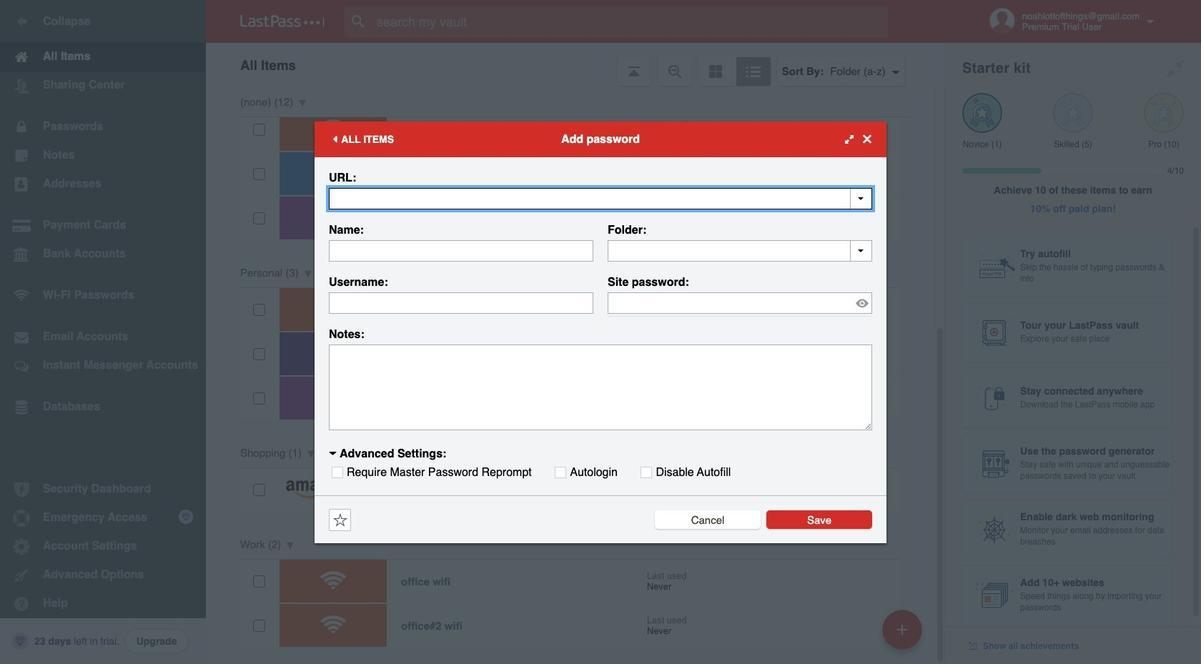 Task type: locate. For each thing, give the bounding box(es) containing it.
None password field
[[608, 292, 872, 314]]

lastpass image
[[240, 15, 325, 28]]

None text field
[[329, 240, 593, 261], [329, 344, 872, 430], [329, 240, 593, 261], [329, 344, 872, 430]]

main navigation navigation
[[0, 0, 206, 664]]

None text field
[[329, 188, 872, 209], [608, 240, 872, 261], [329, 292, 593, 314], [329, 188, 872, 209], [608, 240, 872, 261], [329, 292, 593, 314]]

Search search field
[[345, 6, 916, 37]]

vault options navigation
[[206, 43, 945, 86]]

dialog
[[315, 121, 887, 543]]

new item navigation
[[877, 606, 931, 664]]

new item image
[[897, 625, 907, 635]]



Task type: describe. For each thing, give the bounding box(es) containing it.
search my vault text field
[[345, 6, 916, 37]]



Task type: vqa. For each thing, say whether or not it's contained in the screenshot.
"new item" element
no



